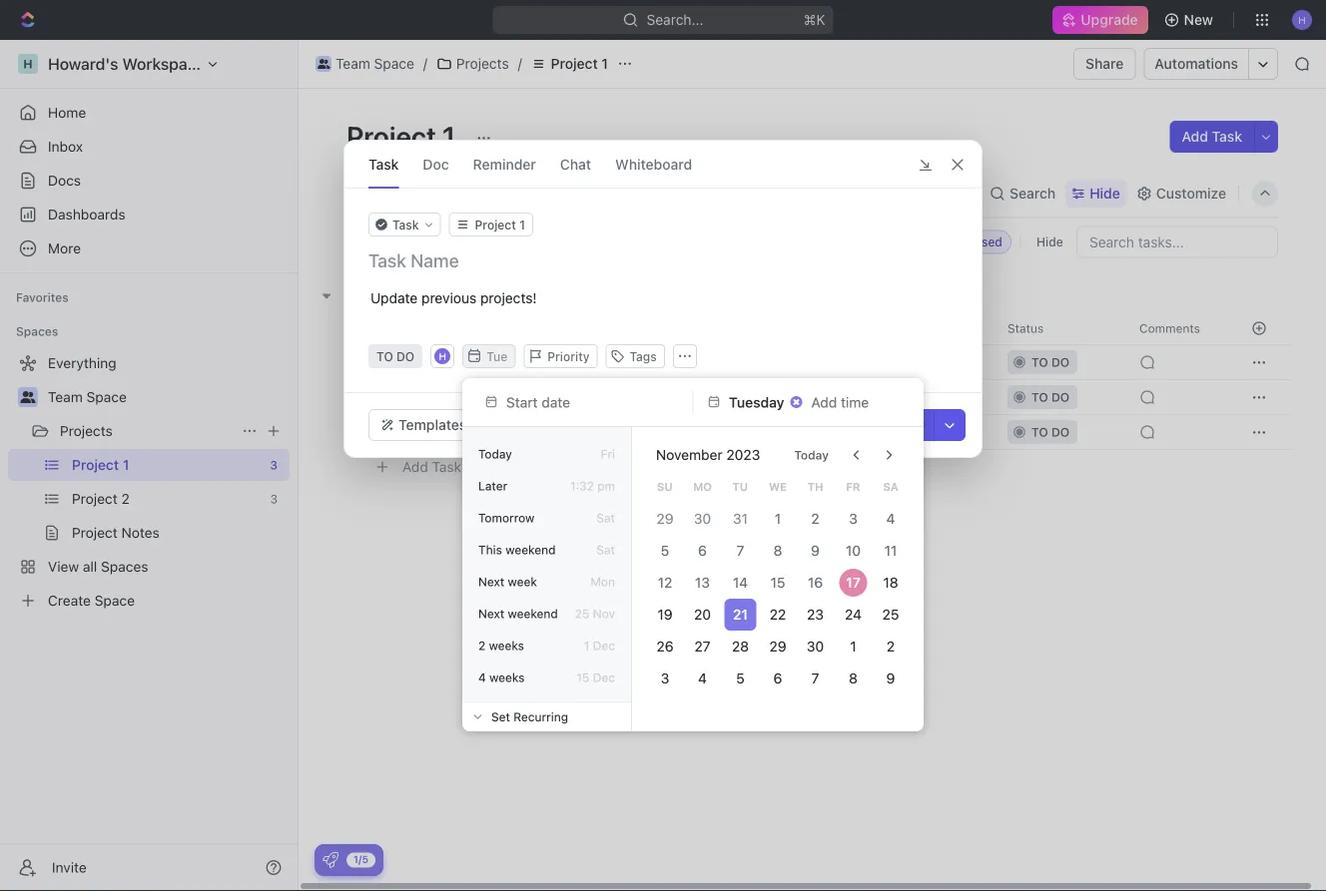 Task type: vqa. For each thing, say whether or not it's contained in the screenshot.
the List Text Field
no



Task type: describe. For each thing, give the bounding box(es) containing it.
1 / from the left
[[423, 55, 427, 72]]

sidebar navigation
[[0, 40, 299, 892]]

1:32
[[570, 479, 594, 493]]

Add time text field
[[811, 394, 871, 411]]

1 horizontal spatial projects
[[456, 55, 509, 72]]

15 for 15
[[770, 575, 785, 591]]

fri
[[601, 447, 615, 461]]

team space inside 'tree'
[[48, 389, 127, 405]]

4 weeks
[[478, 671, 525, 685]]

1 vertical spatial add task button
[[470, 284, 555, 308]]

0 vertical spatial 7
[[736, 543, 744, 559]]

to
[[370, 289, 387, 303]]

today inside button
[[794, 448, 829, 462]]

1 horizontal spatial 5
[[736, 671, 744, 687]]

1 dec
[[584, 639, 615, 653]]

automations
[[1155, 55, 1238, 72]]

board link
[[368, 180, 412, 208]]

1 horizontal spatial space
[[374, 55, 414, 72]]

create
[[845, 417, 889, 433]]

mo
[[693, 481, 712, 494]]

16
[[808, 575, 823, 591]]

2 down th
[[811, 511, 820, 527]]

search
[[1010, 185, 1056, 202]]

board
[[372, 185, 412, 202]]

0 horizontal spatial today
[[478, 447, 512, 461]]

1 vertical spatial add
[[494, 289, 517, 303]]

2 up task 3
[[436, 388, 445, 405]]

1 horizontal spatial project 1
[[551, 55, 608, 72]]

hide button
[[1066, 180, 1126, 208]]

spaces
[[16, 325, 58, 339]]

task down ‎task 2
[[402, 423, 433, 440]]

1 horizontal spatial 4
[[698, 671, 707, 687]]

next for next weekend
[[478, 607, 504, 621]]

14
[[733, 575, 748, 591]]

november
[[656, 447, 723, 463]]

1:32 pm
[[570, 479, 615, 493]]

whiteboard button
[[615, 141, 692, 188]]

dashboards
[[48, 206, 125, 223]]

customize
[[1156, 185, 1226, 202]]

share
[[1086, 55, 1124, 72]]

favorites
[[16, 291, 69, 305]]

space inside sidebar navigation
[[86, 389, 127, 405]]

gantt link
[[602, 180, 643, 208]]

new
[[1184, 11, 1213, 28]]

chat button
[[560, 141, 591, 188]]

later
[[478, 479, 507, 493]]

25 for 25
[[882, 607, 899, 623]]

new button
[[1156, 4, 1225, 36]]

0 vertical spatial team
[[336, 55, 370, 72]]

gantt
[[606, 185, 643, 202]]

onboarding checklist button element
[[323, 853, 339, 869]]

0 vertical spatial 8
[[774, 543, 782, 559]]

2 / from the left
[[518, 55, 522, 72]]

inbox link
[[8, 131, 290, 163]]

dec for 15 dec
[[593, 671, 615, 685]]

next week
[[478, 575, 537, 589]]

2 down 18
[[887, 639, 895, 655]]

2 vertical spatial add
[[402, 459, 428, 475]]

update
[[370, 290, 418, 307]]

3 down 26
[[661, 671, 669, 687]]

th
[[808, 481, 823, 494]]

28
[[732, 639, 749, 655]]

search button
[[984, 180, 1062, 208]]

2 horizontal spatial add task
[[1182, 128, 1242, 145]]

0 vertical spatial project
[[551, 55, 598, 72]]

18
[[883, 575, 898, 591]]

11
[[885, 543, 897, 559]]

user group image
[[317, 59, 330, 69]]

1 horizontal spatial add task
[[494, 289, 547, 303]]

su
[[657, 481, 673, 494]]

0 horizontal spatial 4
[[478, 671, 486, 685]]

invite
[[52, 860, 87, 876]]

1 vertical spatial project
[[347, 119, 436, 152]]

we
[[769, 481, 787, 494]]

reminder
[[473, 156, 536, 172]]

set recurring
[[491, 711, 568, 724]]

15 for 15 dec
[[577, 671, 590, 685]]

0 horizontal spatial 9
[[811, 543, 820, 559]]

upgrade
[[1081, 11, 1138, 28]]

task up customize
[[1212, 128, 1242, 145]]

Start date text field
[[506, 394, 665, 411]]

share button
[[1074, 48, 1136, 80]]

27
[[695, 639, 711, 655]]

hide button
[[1028, 230, 1071, 254]]

inbox
[[48, 138, 83, 155]]

Task Name text field
[[368, 249, 962, 273]]

‎task 1 link
[[397, 348, 692, 376]]

fr
[[846, 481, 860, 494]]

create task button
[[833, 409, 935, 441]]

list
[[449, 185, 473, 202]]

do
[[390, 289, 409, 303]]

projects!
[[480, 290, 537, 307]]

1 horizontal spatial team space
[[336, 55, 414, 72]]

customize button
[[1130, 180, 1232, 208]]

to do
[[370, 289, 409, 303]]

chat
[[560, 156, 591, 172]]

next weekend
[[478, 607, 558, 621]]

3 down ‎task 2
[[436, 423, 445, 440]]

task down task 3
[[432, 459, 461, 475]]

search...
[[647, 11, 704, 28]]

1 vertical spatial project 1
[[347, 119, 462, 152]]

21
[[733, 607, 748, 623]]

upgrade link
[[1053, 6, 1148, 34]]

1 vertical spatial 7
[[812, 671, 819, 687]]

2 vertical spatial add task button
[[393, 455, 469, 479]]

tomorrow
[[478, 511, 535, 525]]

0 horizontal spatial 30
[[694, 511, 711, 527]]

23
[[807, 607, 824, 623]]

task inside button
[[892, 417, 923, 433]]

25 for 25 nov
[[575, 607, 590, 621]]

tu
[[732, 481, 748, 494]]

Search tasks... text field
[[1078, 227, 1277, 257]]

weekend for next weekend
[[508, 607, 558, 621]]

0 horizontal spatial add task
[[402, 459, 461, 475]]

set
[[491, 711, 510, 724]]

31
[[733, 511, 748, 527]]



Task type: locate. For each thing, give the bounding box(es) containing it.
mon
[[591, 575, 615, 589]]

week
[[508, 575, 537, 589]]

30 down mo
[[694, 511, 711, 527]]

docs link
[[8, 165, 290, 197]]

today up th
[[794, 448, 829, 462]]

docs
[[48, 172, 81, 189]]

0 horizontal spatial 29
[[656, 511, 673, 527]]

0 horizontal spatial projects link
[[60, 415, 234, 447]]

4 down 27 on the bottom right of page
[[698, 671, 707, 687]]

add
[[1182, 128, 1208, 145], [494, 289, 517, 303], [402, 459, 428, 475]]

dec down nov
[[593, 639, 615, 653]]

1 horizontal spatial 9
[[887, 671, 895, 687]]

2023
[[726, 447, 760, 463]]

5 up 12
[[661, 543, 669, 559]]

1 vertical spatial 29
[[769, 639, 786, 655]]

hide inside button
[[1036, 235, 1063, 249]]

team inside 'tree'
[[48, 389, 83, 405]]

1 vertical spatial hide
[[1036, 235, 1063, 249]]

1 horizontal spatial 30
[[807, 639, 824, 655]]

table link
[[675, 180, 715, 208]]

add task up customize
[[1182, 128, 1242, 145]]

/
[[423, 55, 427, 72], [518, 55, 522, 72]]

tree
[[8, 348, 290, 617]]

0 vertical spatial dec
[[593, 639, 615, 653]]

1 horizontal spatial today
[[794, 448, 829, 462]]

1 vertical spatial sat
[[597, 543, 615, 557]]

‎task for ‎task 1
[[402, 354, 433, 370]]

sat for tomorrow
[[597, 511, 615, 525]]

1 horizontal spatial 8
[[849, 671, 858, 687]]

6
[[698, 543, 707, 559], [774, 671, 782, 687]]

1 horizontal spatial /
[[518, 55, 522, 72]]

hide
[[1090, 185, 1120, 202], [1036, 235, 1063, 249]]

add down task 3
[[402, 459, 428, 475]]

next left week
[[478, 575, 504, 589]]

0 vertical spatial team space link
[[311, 52, 419, 76]]

1 horizontal spatial team space link
[[311, 52, 419, 76]]

add task button up ‎task 1 link
[[470, 284, 555, 308]]

team right user group icon on the left top of the page
[[48, 389, 83, 405]]

20
[[694, 607, 711, 623]]

9 down 18
[[887, 671, 895, 687]]

weeks for 4 weeks
[[489, 671, 525, 685]]

25 nov
[[575, 607, 615, 621]]

today button
[[782, 439, 841, 471]]

automations button
[[1145, 49, 1248, 79]]

dec down 1 dec
[[593, 671, 615, 685]]

6 down '22'
[[774, 671, 782, 687]]

9
[[811, 543, 820, 559], [887, 671, 895, 687]]

1 vertical spatial next
[[478, 607, 504, 621]]

0 vertical spatial add task
[[1182, 128, 1242, 145]]

this
[[478, 543, 502, 557]]

2 next from the top
[[478, 607, 504, 621]]

1 vertical spatial team space
[[48, 389, 127, 405]]

2 up 4 weeks
[[478, 639, 486, 653]]

9 up 16
[[811, 543, 820, 559]]

0 horizontal spatial 5
[[661, 543, 669, 559]]

task 3
[[402, 423, 445, 440]]

0 horizontal spatial 25
[[575, 607, 590, 621]]

1 vertical spatial 8
[[849, 671, 858, 687]]

1 vertical spatial space
[[86, 389, 127, 405]]

1 horizontal spatial 15
[[770, 575, 785, 591]]

weeks down 2 weeks
[[489, 671, 525, 685]]

calendar
[[509, 185, 569, 202]]

0 horizontal spatial team
[[48, 389, 83, 405]]

0 vertical spatial 9
[[811, 543, 820, 559]]

list link
[[445, 180, 473, 208]]

8 down we on the right of the page
[[774, 543, 782, 559]]

1 vertical spatial 30
[[807, 639, 824, 655]]

‎task down ‎task 1
[[402, 388, 433, 405]]

1 horizontal spatial project
[[551, 55, 598, 72]]

0 vertical spatial team space
[[336, 55, 414, 72]]

2 ‎task from the top
[[402, 388, 433, 405]]

0 horizontal spatial project 1
[[347, 119, 462, 152]]

add task button up customize
[[1170, 121, 1254, 153]]

dialog
[[344, 140, 983, 458]]

0 horizontal spatial 8
[[774, 543, 782, 559]]

weekend down week
[[508, 607, 558, 621]]

2 weeks
[[478, 639, 524, 653]]

task 3 link
[[397, 417, 692, 446]]

0 horizontal spatial team space link
[[48, 381, 286, 413]]

sa
[[883, 481, 898, 494]]

0 vertical spatial project 1
[[551, 55, 608, 72]]

1 ‎task from the top
[[402, 354, 433, 370]]

team space right user group icon on the left top of the page
[[48, 389, 127, 405]]

dec for 1 dec
[[593, 639, 615, 653]]

reminder button
[[473, 141, 536, 188]]

november 2023
[[656, 447, 760, 463]]

0 horizontal spatial hide
[[1036, 235, 1063, 249]]

1 vertical spatial 5
[[736, 671, 744, 687]]

tree containing team space
[[8, 348, 290, 617]]

1
[[602, 55, 608, 72], [442, 119, 456, 152], [436, 354, 443, 370], [775, 511, 781, 527], [850, 639, 856, 655], [584, 639, 590, 653]]

add task button down task 3
[[393, 455, 469, 479]]

hide right search
[[1090, 185, 1120, 202]]

1 vertical spatial dec
[[593, 671, 615, 685]]

29 down '22'
[[769, 639, 786, 655]]

sat up mon
[[597, 543, 615, 557]]

1 horizontal spatial 29
[[769, 639, 786, 655]]

15 up '22'
[[770, 575, 785, 591]]

hide inside dropdown button
[[1090, 185, 1120, 202]]

15 dec
[[577, 671, 615, 685]]

task button
[[368, 141, 399, 188]]

4
[[886, 511, 895, 527], [698, 671, 707, 687], [478, 671, 486, 685]]

update previous projects!
[[370, 290, 537, 307]]

0 vertical spatial ‎task
[[402, 354, 433, 370]]

7 down 23
[[812, 671, 819, 687]]

dashboards link
[[8, 199, 290, 231]]

2 horizontal spatial 4
[[886, 511, 895, 527]]

team space
[[336, 55, 414, 72], [48, 389, 127, 405]]

add task
[[1182, 128, 1242, 145], [494, 289, 547, 303], [402, 459, 461, 475]]

dec
[[593, 639, 615, 653], [593, 671, 615, 685]]

0 vertical spatial space
[[374, 55, 414, 72]]

0 vertical spatial sat
[[597, 511, 615, 525]]

8 down the 24
[[849, 671, 858, 687]]

1 vertical spatial projects link
[[60, 415, 234, 447]]

0 horizontal spatial /
[[423, 55, 427, 72]]

user group image
[[20, 391, 35, 403]]

2 sat from the top
[[597, 543, 615, 557]]

1 vertical spatial 15
[[577, 671, 590, 685]]

today up later
[[478, 447, 512, 461]]

15
[[770, 575, 785, 591], [577, 671, 590, 685]]

add right previous
[[494, 289, 517, 303]]

next
[[478, 575, 504, 589], [478, 607, 504, 621]]

1 vertical spatial weekend
[[508, 607, 558, 621]]

1 vertical spatial team space link
[[48, 381, 286, 413]]

team right user group image
[[336, 55, 370, 72]]

team space link
[[311, 52, 419, 76], [48, 381, 286, 413]]

sat for this weekend
[[597, 543, 615, 557]]

0 vertical spatial 6
[[698, 543, 707, 559]]

home
[[48, 104, 86, 121]]

4 up 11
[[886, 511, 895, 527]]

dialog containing task
[[344, 140, 983, 458]]

3 up 10
[[849, 511, 858, 527]]

‎task
[[402, 354, 433, 370], [402, 388, 433, 405]]

weekend for this weekend
[[506, 543, 556, 557]]

0 horizontal spatial space
[[86, 389, 127, 405]]

projects
[[456, 55, 509, 72], [60, 423, 113, 439]]

0 horizontal spatial team space
[[48, 389, 127, 405]]

1 vertical spatial weeks
[[489, 671, 525, 685]]

nov
[[593, 607, 615, 621]]

2 horizontal spatial add
[[1182, 128, 1208, 145]]

1 dec from the top
[[593, 639, 615, 653]]

1 vertical spatial 6
[[774, 671, 782, 687]]

task up ‎task 1 link
[[520, 289, 547, 303]]

0 vertical spatial 30
[[694, 511, 711, 527]]

1 sat from the top
[[597, 511, 615, 525]]

add up customize
[[1182, 128, 1208, 145]]

sat down pm
[[597, 511, 615, 525]]

‎task for ‎task 2
[[402, 388, 433, 405]]

1 vertical spatial 9
[[887, 671, 895, 687]]

6 up 13
[[698, 543, 707, 559]]

previous
[[421, 290, 477, 307]]

1 vertical spatial add task
[[494, 289, 547, 303]]

1 vertical spatial team
[[48, 389, 83, 405]]

space right user group image
[[374, 55, 414, 72]]

0 vertical spatial 15
[[770, 575, 785, 591]]

25
[[882, 607, 899, 623], [575, 607, 590, 621]]

weekend up week
[[506, 543, 556, 557]]

home link
[[8, 97, 290, 129]]

1 horizontal spatial 25
[[882, 607, 899, 623]]

project
[[551, 55, 598, 72], [347, 119, 436, 152]]

1 next from the top
[[478, 575, 504, 589]]

0 vertical spatial weeks
[[489, 639, 524, 653]]

recurring
[[514, 711, 568, 724]]

0 horizontal spatial add
[[402, 459, 428, 475]]

1 horizontal spatial projects link
[[431, 52, 514, 76]]

1 horizontal spatial 7
[[812, 671, 819, 687]]

30 down 23
[[807, 639, 824, 655]]

1 horizontal spatial team
[[336, 55, 370, 72]]

0 vertical spatial add
[[1182, 128, 1208, 145]]

add task button
[[1170, 121, 1254, 153], [470, 284, 555, 308], [393, 455, 469, 479]]

task up board link
[[368, 156, 399, 172]]

0 horizontal spatial projects
[[60, 423, 113, 439]]

4 down 2 weeks
[[478, 671, 486, 685]]

7 down the 31
[[736, 543, 744, 559]]

15 down 1 dec
[[577, 671, 590, 685]]

space right user group icon on the left top of the page
[[86, 389, 127, 405]]

2
[[436, 388, 445, 405], [811, 511, 820, 527], [887, 639, 895, 655], [478, 639, 486, 653]]

1 horizontal spatial 6
[[774, 671, 782, 687]]

26
[[656, 639, 673, 655]]

pm
[[597, 479, 615, 493]]

next for next week
[[478, 575, 504, 589]]

weeks
[[489, 639, 524, 653], [489, 671, 525, 685]]

22
[[770, 607, 786, 623]]

weeks up 4 weeks
[[489, 639, 524, 653]]

tree inside sidebar navigation
[[8, 348, 290, 617]]

29 down su
[[656, 511, 673, 527]]

task right create
[[892, 417, 923, 433]]

17
[[846, 575, 861, 591]]

sat
[[597, 511, 615, 525], [597, 543, 615, 557]]

hide down search
[[1036, 235, 1063, 249]]

0 vertical spatial 29
[[656, 511, 673, 527]]

0 vertical spatial projects link
[[431, 52, 514, 76]]

0 vertical spatial add task button
[[1170, 121, 1254, 153]]

next up 2 weeks
[[478, 607, 504, 621]]

24
[[845, 607, 862, 623]]

0 vertical spatial weekend
[[506, 543, 556, 557]]

project 1 link
[[526, 52, 613, 76]]

0 horizontal spatial 6
[[698, 543, 707, 559]]

‎task 2 link
[[397, 382, 692, 411]]

1 horizontal spatial add
[[494, 289, 517, 303]]

onboarding checklist button image
[[323, 853, 339, 869]]

5 down 28
[[736, 671, 744, 687]]

team space right user group image
[[336, 55, 414, 72]]

favorites button
[[8, 286, 77, 310]]

5
[[661, 543, 669, 559], [736, 671, 744, 687]]

this weekend
[[478, 543, 556, 557]]

7
[[736, 543, 744, 559], [812, 671, 819, 687]]

2 dec from the top
[[593, 671, 615, 685]]

1 vertical spatial projects
[[60, 423, 113, 439]]

0 horizontal spatial 7
[[736, 543, 744, 559]]

Due date text field
[[729, 394, 785, 411]]

‎task up ‎task 2
[[402, 354, 433, 370]]

0 vertical spatial projects
[[456, 55, 509, 72]]

13
[[695, 575, 710, 591]]

weeks for 2 weeks
[[489, 639, 524, 653]]

space
[[374, 55, 414, 72], [86, 389, 127, 405]]

25 down 18
[[882, 607, 899, 623]]

whiteboard
[[615, 156, 692, 172]]

25 left nov
[[575, 607, 590, 621]]

3 right do
[[432, 289, 439, 303]]

0 vertical spatial 5
[[661, 543, 669, 559]]

0 horizontal spatial 15
[[577, 671, 590, 685]]

create task
[[845, 417, 923, 433]]

task
[[1212, 128, 1242, 145], [368, 156, 399, 172], [520, 289, 547, 303], [892, 417, 923, 433], [402, 423, 433, 440], [432, 459, 461, 475]]

projects inside 'tree'
[[60, 423, 113, 439]]

0 vertical spatial next
[[478, 575, 504, 589]]

1 vertical spatial ‎task
[[402, 388, 433, 405]]

doc button
[[423, 141, 449, 188]]

add task down task 3
[[402, 459, 461, 475]]

‎task 2
[[402, 388, 445, 405]]

1/5
[[354, 854, 368, 866]]

add task up ‎task 1 link
[[494, 289, 547, 303]]



